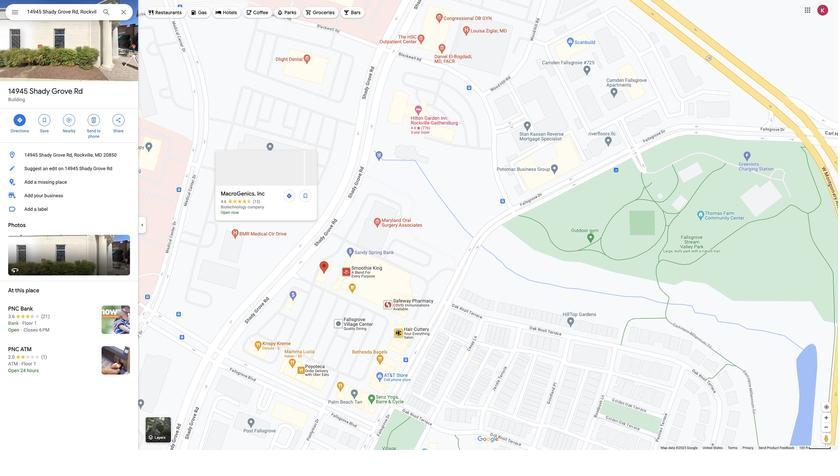 Task type: describe. For each thing, give the bounding box(es) containing it.
hotels button
[[213, 4, 241, 21]]


[[66, 117, 72, 124]]

shady for rd
[[29, 87, 50, 96]]

2.0 stars 1 reviews image
[[8, 354, 47, 361]]

grove for rd
[[52, 87, 72, 96]]

3.6
[[8, 314, 15, 320]]

footer inside the google maps element
[[661, 446, 800, 451]]

united states button
[[703, 446, 724, 451]]

bars
[[351, 9, 361, 16]]

ft
[[807, 447, 809, 451]]

closes
[[24, 328, 38, 333]]

hours
[[27, 368, 39, 374]]

atm · floor 1 open 24 hours
[[8, 362, 39, 374]]


[[17, 117, 23, 124]]

14945 shady grove rd, rockville, md 20850 button
[[0, 148, 138, 162]]

parks
[[285, 9, 297, 16]]

 search field
[[5, 4, 133, 22]]

place inside button
[[56, 180, 67, 185]]

data
[[669, 447, 676, 451]]

suggest an edit on 14945 shady grove rd
[[24, 166, 112, 172]]

biotechnology company element
[[221, 205, 264, 210]]

add for add your business
[[24, 193, 33, 199]]

24
[[20, 368, 26, 374]]

rd,
[[66, 153, 73, 158]]

edit
[[49, 166, 57, 172]]

to
[[97, 129, 101, 134]]

show street view coverage image
[[822, 434, 832, 444]]

· for bank
[[20, 321, 21, 326]]

share
[[113, 129, 124, 134]]

bars button
[[341, 4, 365, 21]]

add your business
[[24, 193, 63, 199]]

14945 shady grove rd building
[[8, 87, 83, 102]]

a for label
[[34, 207, 37, 212]]

suggest an edit on 14945 shady grove rd button
[[0, 162, 138, 176]]

hotels
[[223, 9, 237, 16]]

phone
[[88, 134, 99, 139]]

your
[[34, 193, 43, 199]]

0 horizontal spatial place
[[26, 288, 39, 295]]

100 ft
[[800, 447, 809, 451]]

coffee
[[254, 9, 269, 16]]

(13)
[[253, 200, 260, 204]]

privacy
[[743, 447, 754, 451]]

on
[[58, 166, 64, 172]]

md
[[95, 153, 102, 158]]

macrogenics, inc element
[[221, 190, 265, 198]]

at this place
[[8, 288, 39, 295]]

groceries
[[313, 9, 335, 16]]

product
[[768, 447, 780, 451]]

nearby
[[63, 129, 76, 134]]

add a label button
[[0, 203, 138, 216]]

open inside biotechnology company open now
[[221, 211, 230, 215]]

terms button
[[729, 446, 738, 451]]

layers
[[155, 436, 166, 441]]


[[41, 117, 48, 124]]

shady for rd,
[[39, 153, 52, 158]]

coffee button
[[243, 4, 273, 21]]

add for add a label
[[24, 207, 33, 212]]

4.6
[[221, 200, 227, 204]]

zoom out image
[[825, 425, 830, 431]]

feedback
[[780, 447, 795, 451]]

add a missing place button
[[0, 176, 138, 189]]

rd inside '14945 shady grove rd building'
[[74, 87, 83, 96]]

1 for bank
[[34, 321, 37, 326]]

send product feedback button
[[759, 446, 795, 451]]

pnc bank
[[8, 306, 33, 313]]

pnc atm
[[8, 347, 32, 354]]

(21)
[[41, 314, 50, 320]]

save image
[[303, 193, 309, 199]]

add a label
[[24, 207, 48, 212]]

· for atm
[[19, 362, 20, 367]]

bank · floor 1 open ⋅ closes 6 pm
[[8, 321, 50, 333]]

floor for bank
[[22, 321, 33, 326]]

an
[[43, 166, 48, 172]]

a for missing
[[34, 180, 37, 185]]

add a missing place
[[24, 180, 67, 185]]

14945 shady grove rd main content
[[0, 0, 138, 451]]

collapse side panel image
[[139, 222, 146, 229]]


[[91, 117, 97, 124]]

3.6 stars 21 reviews image
[[8, 314, 50, 320]]

biotechnology company open now
[[221, 205, 264, 215]]

macrogenics tooltip
[[216, 151, 394, 221]]

united
[[703, 447, 713, 451]]

map data ©2023 google
[[661, 447, 698, 451]]

14945 for rd,
[[24, 153, 38, 158]]


[[11, 7, 19, 17]]

terms
[[729, 447, 738, 451]]

add your business link
[[0, 189, 138, 203]]

now
[[231, 211, 239, 215]]

suggest
[[24, 166, 42, 172]]

send to phone
[[87, 129, 101, 139]]

14945 shady grove rd, rockville, md 20850
[[24, 153, 117, 158]]

bank inside bank · floor 1 open ⋅ closes 6 pm
[[8, 321, 19, 326]]



Task type: locate. For each thing, give the bounding box(es) containing it.
1 vertical spatial ·
[[19, 362, 20, 367]]

inc
[[257, 191, 265, 198]]

business
[[44, 193, 63, 199]]

0 vertical spatial pnc
[[8, 306, 19, 313]]

atm inside atm · floor 1 open 24 hours
[[8, 362, 18, 367]]

⋅
[[20, 328, 22, 333]]

send for send product feedback
[[759, 447, 767, 451]]

google
[[688, 447, 698, 451]]

pnc up 2.0
[[8, 347, 19, 354]]

save
[[40, 129, 49, 134]]

2 add from the top
[[24, 193, 33, 199]]

14945 Shady Grove Rd, Rockville, MD 20850 field
[[5, 4, 133, 20]]

rd inside suggest an edit on 14945 shady grove rd button
[[107, 166, 112, 172]]

1 vertical spatial send
[[759, 447, 767, 451]]

add inside add a label button
[[24, 207, 33, 212]]

0 vertical spatial shady
[[29, 87, 50, 96]]

missing
[[38, 180, 54, 185]]

1 vertical spatial open
[[8, 328, 19, 333]]

grove inside '14945 shady grove rd building'
[[52, 87, 72, 96]]

a inside 'add a missing place' button
[[34, 180, 37, 185]]

14945
[[8, 87, 28, 96], [24, 153, 38, 158], [65, 166, 78, 172]]

pnc for pnc bank
[[8, 306, 19, 313]]

0 vertical spatial a
[[34, 180, 37, 185]]

place right the this
[[26, 288, 39, 295]]

floor down 3.6 stars 21 reviews image at the bottom of page
[[22, 321, 33, 326]]

1 vertical spatial a
[[34, 207, 37, 212]]

0 vertical spatial bank
[[21, 306, 33, 313]]

footer
[[661, 446, 800, 451]]

14945 inside '14945 shady grove rd building'
[[8, 87, 28, 96]]

open left ⋅
[[8, 328, 19, 333]]

0 horizontal spatial atm
[[8, 362, 18, 367]]

2 vertical spatial grove
[[93, 166, 106, 172]]

0 vertical spatial 1
[[34, 321, 37, 326]]

this
[[15, 288, 24, 295]]

rockville,
[[74, 153, 94, 158]]

show your location image
[[824, 405, 831, 411]]

restaurants button
[[145, 4, 186, 21]]

states
[[714, 447, 724, 451]]

14945 for rd
[[8, 87, 28, 96]]

floor for atm
[[21, 362, 32, 367]]

open inside bank · floor 1 open ⋅ closes 6 pm
[[8, 328, 19, 333]]

grove left rd,
[[53, 153, 65, 158]]

building
[[8, 97, 25, 102]]

1 horizontal spatial bank
[[21, 306, 33, 313]]

zoom in image
[[825, 416, 830, 421]]

send left product
[[759, 447, 767, 451]]

1 vertical spatial 14945
[[24, 153, 38, 158]]

0 vertical spatial open
[[221, 211, 230, 215]]

pnc up 3.6
[[8, 306, 19, 313]]

directions image
[[286, 193, 293, 199]]

None field
[[27, 8, 97, 16]]

· down 2.0 stars 1 reviews image
[[19, 362, 20, 367]]

2 vertical spatial 14945
[[65, 166, 78, 172]]

0 horizontal spatial send
[[87, 129, 96, 134]]

2 vertical spatial add
[[24, 207, 33, 212]]

1 vertical spatial place
[[26, 288, 39, 295]]

grove inside suggest an edit on 14945 shady grove rd button
[[93, 166, 106, 172]]

bank
[[21, 306, 33, 313], [8, 321, 19, 326]]

1 horizontal spatial rd
[[107, 166, 112, 172]]

0 vertical spatial 14945
[[8, 87, 28, 96]]

1 vertical spatial pnc
[[8, 347, 19, 354]]

2 vertical spatial open
[[8, 368, 19, 374]]

1 up hours
[[33, 362, 36, 367]]

grove inside 14945 shady grove rd, rockville, md 20850 button
[[53, 153, 65, 158]]

0 vertical spatial ·
[[20, 321, 21, 326]]

pnc
[[8, 306, 19, 313], [8, 347, 19, 354]]

1 horizontal spatial place
[[56, 180, 67, 185]]

bank down 3.6
[[8, 321, 19, 326]]

1 pnc from the top
[[8, 306, 19, 313]]

©2023
[[677, 447, 687, 451]]

1 vertical spatial rd
[[107, 166, 112, 172]]

open for pnc atm
[[8, 368, 19, 374]]

floor inside bank · floor 1 open ⋅ closes 6 pm
[[22, 321, 33, 326]]

14945 up suggest
[[24, 153, 38, 158]]

·
[[20, 321, 21, 326], [19, 362, 20, 367]]

macrogenics,
[[221, 191, 256, 198]]

1 inside bank · floor 1 open ⋅ closes 6 pm
[[34, 321, 37, 326]]

grove
[[52, 87, 72, 96], [53, 153, 65, 158], [93, 166, 106, 172]]

14945 up building
[[8, 87, 28, 96]]

macrogenics, inc
[[221, 191, 265, 198]]

google maps element
[[0, 0, 839, 451]]

floor
[[22, 321, 33, 326], [21, 362, 32, 367]]

1
[[34, 321, 37, 326], [33, 362, 36, 367]]

0 vertical spatial add
[[24, 180, 33, 185]]

2 a from the top
[[34, 207, 37, 212]]

· inside atm · floor 1 open 24 hours
[[19, 362, 20, 367]]

united states
[[703, 447, 724, 451]]

add inside add your business "link"
[[24, 193, 33, 199]]

floor inside atm · floor 1 open 24 hours
[[21, 362, 32, 367]]

a
[[34, 180, 37, 185], [34, 207, 37, 212]]

bank up 3.6 stars 21 reviews image at the bottom of page
[[21, 306, 33, 313]]

(1)
[[41, 355, 47, 360]]

company
[[248, 205, 264, 210]]

biotechnology
[[221, 205, 247, 210]]

send inside send to phone
[[87, 129, 96, 134]]

1 horizontal spatial atm
[[20, 347, 32, 354]]

a left label
[[34, 207, 37, 212]]

 button
[[5, 4, 24, 22]]

1 for atm
[[33, 362, 36, 367]]

pnc for pnc atm
[[8, 347, 19, 354]]

1 a from the top
[[34, 180, 37, 185]]

open left now
[[221, 211, 230, 215]]

shady up 'an'
[[39, 153, 52, 158]]

open inside atm · floor 1 open 24 hours
[[8, 368, 19, 374]]

add left label
[[24, 207, 33, 212]]

atm
[[20, 347, 32, 354], [8, 362, 18, 367]]

· inside bank · floor 1 open ⋅ closes 6 pm
[[20, 321, 21, 326]]

100
[[800, 447, 806, 451]]

1 vertical spatial atm
[[8, 362, 18, 367]]

0 horizontal spatial rd
[[74, 87, 83, 96]]

privacy button
[[743, 446, 754, 451]]

map
[[661, 447, 668, 451]]

shady up  at the left top
[[29, 87, 50, 96]]

1 vertical spatial floor
[[21, 362, 32, 367]]

a inside add a label button
[[34, 207, 37, 212]]

send for send to phone
[[87, 129, 96, 134]]

open
[[221, 211, 230, 215], [8, 328, 19, 333], [8, 368, 19, 374]]

grove for rd,
[[53, 153, 65, 158]]

actions for 14945 shady grove rd region
[[0, 109, 138, 143]]

1 add from the top
[[24, 180, 33, 185]]

label
[[38, 207, 48, 212]]

1 vertical spatial shady
[[39, 153, 52, 158]]

footer containing map data ©2023 google
[[661, 446, 800, 451]]

1 vertical spatial add
[[24, 193, 33, 199]]

1 vertical spatial 1
[[33, 362, 36, 367]]

0 vertical spatial floor
[[22, 321, 33, 326]]

place down on on the left top
[[56, 180, 67, 185]]

add down suggest
[[24, 180, 33, 185]]

1 inside atm · floor 1 open 24 hours
[[33, 362, 36, 367]]

0 vertical spatial rd
[[74, 87, 83, 96]]

shady down rockville,
[[79, 166, 92, 172]]

place
[[56, 180, 67, 185], [26, 288, 39, 295]]

grove up the  in the left top of the page
[[52, 87, 72, 96]]

parks button
[[275, 4, 301, 21]]

2 pnc from the top
[[8, 347, 19, 354]]

1 vertical spatial bank
[[8, 321, 19, 326]]

send up phone
[[87, 129, 96, 134]]

gas
[[198, 9, 207, 16]]

100 ft button
[[800, 447, 832, 451]]

add
[[24, 180, 33, 185], [24, 193, 33, 199], [24, 207, 33, 212]]

google account: kenny nguyen  
(kenny.nguyen@adept.ai) image
[[818, 5, 829, 15]]

none field inside 14945 shady grove rd, rockville, md 20850 field
[[27, 8, 97, 16]]

0 vertical spatial place
[[56, 180, 67, 185]]

gas button
[[188, 4, 211, 21]]

send
[[87, 129, 96, 134], [759, 447, 767, 451]]

0 vertical spatial atm
[[20, 347, 32, 354]]

0 vertical spatial send
[[87, 129, 96, 134]]

send product feedback
[[759, 447, 795, 451]]

0 vertical spatial grove
[[52, 87, 72, 96]]

14945 right on on the left top
[[65, 166, 78, 172]]

3 add from the top
[[24, 207, 33, 212]]

1 horizontal spatial send
[[759, 447, 767, 451]]

· up ⋅
[[20, 321, 21, 326]]

restaurants
[[156, 9, 182, 16]]

send inside button
[[759, 447, 767, 451]]

6 pm
[[39, 328, 50, 333]]

photos
[[8, 222, 26, 229]]

a left missing
[[34, 180, 37, 185]]

open left 24
[[8, 368, 19, 374]]

at
[[8, 288, 14, 295]]

0 horizontal spatial bank
[[8, 321, 19, 326]]

directions
[[11, 129, 29, 134]]

rd
[[74, 87, 83, 96], [107, 166, 112, 172]]

open for pnc bank
[[8, 328, 19, 333]]

add for add a missing place
[[24, 180, 33, 185]]

atm down 2.0
[[8, 362, 18, 367]]

2.0
[[8, 355, 15, 360]]

20850
[[103, 153, 117, 158]]

shady inside '14945 shady grove rd building'
[[29, 87, 50, 96]]

1 vertical spatial grove
[[53, 153, 65, 158]]

1 up closes
[[34, 321, 37, 326]]

add inside 'add a missing place' button
[[24, 180, 33, 185]]

grove down md
[[93, 166, 106, 172]]

atm up 2.0 stars 1 reviews image
[[20, 347, 32, 354]]

floor down 2.0 stars 1 reviews image
[[21, 362, 32, 367]]

2 vertical spatial shady
[[79, 166, 92, 172]]

groceries button
[[303, 4, 339, 21]]


[[115, 117, 122, 124]]

add left your
[[24, 193, 33, 199]]

4.6 stars 13 reviews image
[[221, 199, 260, 205]]



Task type: vqa. For each thing, say whether or not it's contained in the screenshot.


